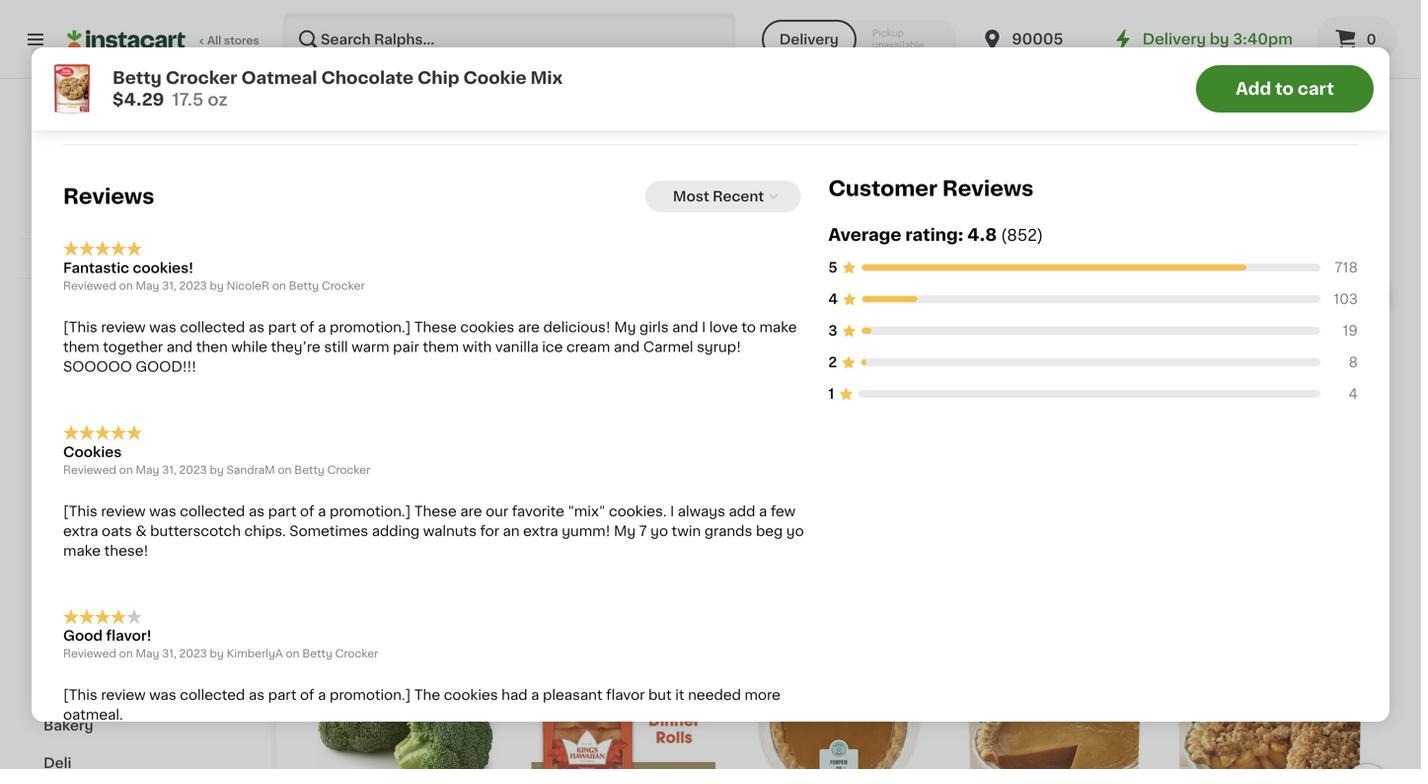 Task type: vqa. For each thing, say whether or not it's contained in the screenshot.
Driscoll's inside the Driscoll's Organic Raspberries
no



Task type: locate. For each thing, give the bounding box(es) containing it.
0 vertical spatial reviewed
[[63, 280, 116, 291]]

cookies for had
[[444, 688, 498, 702]]

are left "our"
[[460, 504, 482, 518]]

1 horizontal spatial are
[[518, 320, 540, 334]]

3 collected from the top
[[180, 688, 245, 702]]

$5 up mini
[[847, 340, 862, 350]]

3 of from the top
[[300, 688, 314, 702]]

betty inside fantastic cookies! reviewed on may 31, 2023 by nicoler on betty crocker
[[289, 280, 319, 291]]

make inside [this review was collected as part of a promotion.] these cookies are delicious! my girls and i love to make them together and then while they're still warm pair them with vanilla ice cream and carmel syrup! sooooo good!!!
[[760, 320, 797, 334]]

2 vertical spatial 2023
[[179, 648, 207, 659]]

1 vertical spatial review
[[101, 504, 146, 518]]

pair
[[393, 340, 419, 354]]

collected up 'butterscotch'
[[180, 504, 245, 518]]

0 horizontal spatial yo
[[651, 524, 668, 538]]

0 vertical spatial my
[[614, 320, 636, 334]]

100% satisfaction guarantee button
[[50, 184, 241, 203]]

them up sooooo
[[63, 340, 99, 354]]

delivery inside button
[[780, 33, 839, 46]]

1 vertical spatial collected
[[180, 504, 245, 518]]

0 horizontal spatial wheat
[[1178, 357, 1223, 371]]

meat
[[43, 606, 80, 620]]

31, inside fantastic cookies! reviewed on may 31, 2023 by nicoler on betty crocker
[[162, 280, 176, 291]]

on up produce link
[[119, 464, 133, 475]]

part down kimberlya
[[268, 688, 297, 702]]

1 vertical spatial are
[[460, 504, 482, 518]]

1 horizontal spatial mix
[[1023, 396, 1047, 410]]

2 of from the top
[[300, 504, 314, 518]]

gifting link
[[32, 444, 260, 482]]

as up "chips."
[[249, 504, 265, 518]]

together
[[103, 340, 163, 354]]

1 was from the top
[[149, 320, 176, 334]]

by left kimberlya
[[210, 648, 224, 659]]

0 vertical spatial 19
[[558, 312, 571, 323]]

wheat down original
[[1266, 377, 1311, 390]]

ralphs logo image
[[127, 103, 164, 140]]

reviewed down fantastic
[[63, 280, 116, 291]]

promotion.] up adding
[[330, 504, 411, 518]]

2 for 2 39
[[758, 311, 772, 332]]

part up "chips."
[[268, 504, 297, 518]]

collected for then
[[180, 320, 245, 334]]

review up oatmeal.
[[101, 688, 146, 702]]

these up walnuts
[[415, 504, 457, 518]]

1 vertical spatial my
[[614, 524, 636, 538]]

reviewed inside fantastic cookies! reviewed on may 31, 2023 by nicoler on betty crocker
[[63, 280, 116, 291]]

1 horizontal spatial i
[[702, 320, 706, 334]]

i left love
[[702, 320, 706, 334]]

to left cart
[[1276, 80, 1294, 97]]

crocker inside the betty crocker delights triple chunk supreme brownie mix
[[1005, 357, 1059, 371]]

review inside the [this review was collected as part of a promotion.] these are our favorite "mix" cookies. i always add a few extra oats & butterscotch chips. sometimes adding walnuts for an extra yumm! my 7 yo twin grands beg yo make these!
[[101, 504, 146, 518]]

1 vertical spatial wheat
[[1266, 377, 1311, 390]]

3 may from the top
[[136, 648, 159, 659]]

2023 right candy
[[179, 648, 207, 659]]

crocker left stock
[[327, 464, 370, 475]]

holiday up sooooo
[[43, 344, 98, 357]]

collected inside [this review was collected as part of a promotion.] these cookies are delicious! my girls and i love to make them together and then while they're still warm pair them with vanilla ice cream and carmel syrup! sooooo good!!!
[[180, 320, 245, 334]]

delivery by 3:40pm
[[1143, 32, 1293, 46]]

promotion.] inside [this review was collected as part of a promotion.] these cookies are delicious! my girls and i love to make them together and then while they're still warm pair them with vanilla ice cream and carmel syrup! sooooo good!!!
[[330, 320, 411, 334]]

0 vertical spatial part
[[268, 320, 297, 334]]

collected down good flavor! reviewed on may 31, 2023 by kimberlya on betty crocker
[[180, 688, 245, 702]]

2023 up produce link
[[179, 464, 207, 475]]

mix down the chunk
[[1023, 396, 1047, 410]]

0 horizontal spatial extra
[[63, 524, 98, 538]]

may up produce link
[[136, 464, 159, 475]]

4 inside the 4 spend $20, save $2
[[327, 311, 342, 332]]

1 them from the left
[[63, 340, 99, 354]]

reviewed down 'cookies'
[[63, 464, 116, 475]]

2 inside item carousel region
[[758, 311, 772, 332]]

as up 'while'
[[249, 320, 265, 334]]

guarantee
[[172, 190, 229, 201]]

reviewed down good
[[63, 648, 116, 659]]

0 vertical spatial 31,
[[162, 280, 176, 291]]

add for jet-puffed mini marshmallows
[[895, 133, 917, 144]]

1 vertical spatial reviewed
[[63, 464, 116, 475]]

2 vertical spatial was
[[149, 688, 176, 702]]

promotion.]
[[330, 320, 411, 334], [330, 504, 411, 518], [330, 688, 411, 702]]

save down 3
[[819, 340, 845, 350]]

3 review from the top
[[101, 688, 146, 702]]

2 vertical spatial [this
[[63, 688, 98, 702]]

these
[[415, 320, 457, 334], [415, 504, 457, 518]]

1 horizontal spatial spend
[[537, 340, 574, 350]]

31, right candy
[[162, 648, 176, 659]]

0 vertical spatial review
[[101, 320, 146, 334]]

& up good
[[83, 606, 95, 620]]

1 reviewed from the top
[[63, 280, 116, 291]]

spend down 5 19
[[537, 340, 574, 350]]

view
[[1274, 42, 1308, 56]]

0 horizontal spatial are
[[460, 504, 482, 518]]

[this inside [this review was collected as part of a promotion.] the cookies had a pleasant flavor but it needed more oatmeal.
[[63, 688, 98, 702]]

i inside [this review was collected as part of a promotion.] these cookies are delicious! my girls and i love to make them together and then while they're still warm pair them with vanilla ice cream and carmel syrup! sooooo good!!!
[[702, 320, 706, 334]]

[this for extra
[[63, 504, 98, 518]]

1 vertical spatial it
[[675, 688, 685, 702]]

crocker inside fantastic cookies! reviewed on may 31, 2023 by nicoler on betty crocker
[[322, 280, 365, 291]]

1 part from the top
[[268, 320, 297, 334]]

0 horizontal spatial $20,
[[361, 340, 385, 350]]

1 horizontal spatial to
[[1276, 80, 1294, 97]]

1 $5 from the left
[[632, 340, 646, 350]]

$5 down girls
[[632, 340, 646, 350]]

spend up jet-
[[753, 340, 789, 350]]

& for eggs
[[85, 531, 97, 545]]

0 vertical spatial 2023
[[179, 280, 207, 291]]

betty inside good flavor! reviewed on may 31, 2023 by kimberlya on betty crocker
[[302, 648, 333, 659]]

collected inside the [this review was collected as part of a promotion.] these are our favorite "mix" cookies. i always add a few extra oats & butterscotch chips. sometimes adding walnuts for an extra yumm! my 7 yo twin grands beg yo make these!
[[180, 504, 245, 518]]

add to cart
[[1236, 80, 1335, 97]]

1 review from the top
[[101, 320, 146, 334]]

review for together
[[101, 320, 146, 334]]

3 part from the top
[[268, 688, 297, 702]]

2 horizontal spatial save
[[819, 340, 845, 350]]

add for spend $20, save $5
[[679, 133, 702, 144]]

on sale now link
[[316, 38, 454, 61]]

1 horizontal spatial yo
[[787, 524, 804, 538]]

1 horizontal spatial $5
[[847, 340, 862, 350]]

0 vertical spatial promotion.]
[[330, 320, 411, 334]]

betty left the many
[[294, 464, 325, 475]]

add
[[729, 504, 756, 518]]

2 part from the top
[[268, 504, 297, 518]]

may inside fantastic cookies! reviewed on may 31, 2023 by nicoler on betty crocker
[[136, 280, 159, 291]]

by inside fantastic cookies! reviewed on may 31, 2023 by nicoler on betty crocker
[[210, 280, 224, 291]]

reviews
[[943, 178, 1034, 199], [63, 186, 154, 207]]

review
[[101, 320, 146, 334], [101, 504, 146, 518], [101, 688, 146, 702]]

cookies up with
[[460, 320, 515, 334]]

2 collected from the top
[[180, 504, 245, 518]]

5 down average
[[829, 261, 838, 274]]

yumm!
[[562, 524, 611, 538]]

product group
[[316, 116, 500, 508], [532, 116, 716, 489], [747, 116, 931, 465], [963, 116, 1147, 485], [1178, 116, 1362, 490]]

4 spend $20, save $2
[[322, 311, 431, 350]]

2 yo from the left
[[787, 524, 804, 538]]

shop link
[[32, 105, 260, 144]]

bakery
[[43, 719, 93, 733]]

8
[[1349, 355, 1358, 369]]

promotion.] up warm
[[330, 320, 411, 334]]

2 reviewed from the top
[[63, 464, 116, 475]]

0 vertical spatial mix
[[531, 70, 563, 86]]

as inside the [this review was collected as part of a promotion.] these are our favorite "mix" cookies. i always add a few extra oats & butterscotch chips. sometimes adding walnuts for an extra yumm! my 7 yo twin grands beg yo make these!
[[249, 504, 265, 518]]

was for &
[[149, 504, 176, 518]]

& right oats
[[136, 524, 147, 538]]

0 vertical spatial make
[[760, 320, 797, 334]]

1 $20, from the left
[[361, 340, 385, 350]]

0
[[1367, 33, 1377, 46]]

may inside good flavor! reviewed on may 31, 2023 by kimberlya on betty crocker
[[136, 648, 159, 659]]

nicoler
[[227, 280, 270, 291]]

may inside 'cookies reviewed on may 31, 2023 by sandram on betty crocker'
[[136, 464, 159, 475]]

3 31, from the top
[[162, 648, 176, 659]]

2023
[[179, 280, 207, 291], [179, 464, 207, 475], [179, 648, 207, 659]]

as inside [this review was collected as part of a promotion.] these cookies are delicious! my girls and i love to make them together and then while they're still warm pair them with vanilla ice cream and carmel syrup! sooooo good!!!
[[249, 320, 265, 334]]

holiday for holiday
[[43, 344, 98, 357]]

product group containing 2
[[747, 116, 931, 465]]

31, inside 'cookies reviewed on may 31, 2023 by sandram on betty crocker'
[[162, 464, 176, 475]]

reviewed
[[63, 280, 116, 291], [63, 464, 116, 475], [63, 648, 116, 659]]

3 reviewed from the top
[[63, 648, 116, 659]]

(2.14k)
[[820, 398, 858, 409]]

all
[[207, 35, 221, 46]]

1 horizontal spatial $20,
[[576, 340, 601, 350]]

original
[[1268, 357, 1321, 371]]

1 item carousel region from the top
[[316, 85, 1390, 520]]

[this down recipes
[[63, 320, 98, 334]]

chip
[[418, 70, 460, 86]]

brownie
[[963, 396, 1019, 410]]

betty up $4.29
[[113, 70, 162, 86]]

2 horizontal spatial and
[[672, 320, 699, 334]]

1 2023 from the top
[[179, 280, 207, 291]]

item carousel region
[[316, 85, 1390, 520], [316, 607, 1390, 769]]

$4.29
[[113, 91, 164, 108]]

1 my from the top
[[614, 320, 636, 334]]

0 vertical spatial [this
[[63, 320, 98, 334]]

walnuts
[[423, 524, 477, 538]]

1 horizontal spatial 5
[[829, 261, 838, 274]]

1 vertical spatial 2
[[829, 355, 837, 369]]

delivery for delivery
[[780, 33, 839, 46]]

and up carmel
[[672, 320, 699, 334]]

1 vertical spatial of
[[300, 504, 314, 518]]

1 horizontal spatial save
[[604, 340, 629, 350]]

may down cookies!
[[136, 280, 159, 291]]

review up oats
[[101, 504, 146, 518]]

0 vertical spatial to
[[1276, 80, 1294, 97]]

buy it again
[[75, 196, 159, 210]]

2 was from the top
[[149, 504, 176, 518]]

2023 for fantastic cookies!
[[179, 280, 207, 291]]

add button for spend $20, save $5
[[642, 120, 712, 156]]

1 vertical spatial holiday
[[55, 419, 109, 432]]

cookies inside [this review was collected as part of a promotion.] the cookies had a pleasant flavor but it needed more oatmeal.
[[444, 688, 498, 702]]

was inside [this review was collected as part of a promotion.] the cookies had a pleasant flavor but it needed more oatmeal.
[[149, 688, 176, 702]]

2 vertical spatial promotion.]
[[330, 688, 411, 702]]

1 may from the top
[[136, 280, 159, 291]]

0 horizontal spatial it
[[106, 196, 116, 210]]

my left 7
[[614, 524, 636, 538]]

0 vertical spatial was
[[149, 320, 176, 334]]

in
[[370, 454, 380, 464]]

these inside the [this review was collected as part of a promotion.] these are our favorite "mix" cookies. i always add a few extra oats & butterscotch chips. sometimes adding walnuts for an extra yumm! my 7 yo twin grands beg yo make these!
[[415, 504, 457, 518]]

2023 inside good flavor! reviewed on may 31, 2023 by kimberlya on betty crocker
[[179, 648, 207, 659]]

3 promotion.] from the top
[[330, 688, 411, 702]]

2 vertical spatial 31,
[[162, 648, 176, 659]]

2 as from the top
[[249, 504, 265, 518]]

[this up dairy & eggs
[[63, 504, 98, 518]]

$20, down delicious!
[[576, 340, 601, 350]]

1 [this from the top
[[63, 320, 98, 334]]

5 inside "product" group
[[543, 311, 556, 332]]

promotion.] inside the [this review was collected as part of a promotion.] these are our favorite "mix" cookies. i always add a few extra oats & butterscotch chips. sometimes adding walnuts for an extra yumm! my 7 yo twin grands beg yo make these!
[[330, 504, 411, 518]]

now
[[405, 39, 454, 60]]

1 collected from the top
[[180, 320, 245, 334]]

0 vertical spatial are
[[518, 320, 540, 334]]

2 spend from the left
[[537, 340, 574, 350]]

it inside [this review was collected as part of a promotion.] the cookies had a pleasant flavor but it needed more oatmeal.
[[675, 688, 685, 702]]

2 vertical spatial reviewed
[[63, 648, 116, 659]]

betty right nicoler
[[289, 280, 319, 291]]

service type group
[[762, 20, 957, 59]]

2 vertical spatial of
[[300, 688, 314, 702]]

5 add button from the left
[[1288, 120, 1358, 156]]

carmel
[[643, 340, 694, 354]]

crocker up [this review was collected as part of a promotion.] the cookies had a pleasant flavor but it needed more oatmeal.
[[335, 648, 378, 659]]

1 vertical spatial 5
[[543, 311, 556, 332]]

cookie
[[464, 70, 527, 86]]

collected for butterscotch
[[180, 504, 245, 518]]

2 review from the top
[[101, 504, 146, 518]]

promotion.] left the
[[330, 688, 411, 702]]

i
[[702, 320, 706, 334], [670, 504, 674, 518]]

4 up still on the top of page
[[327, 311, 342, 332]]

4 down 8
[[1349, 387, 1358, 401]]

mix
[[531, 70, 563, 86], [1023, 396, 1047, 410]]

spend for 2
[[753, 340, 789, 350]]

snacks & candy
[[43, 644, 160, 657]]

crackers
[[1178, 396, 1240, 410]]

by left the '3:40pm'
[[1210, 32, 1230, 46]]

1 31, from the top
[[162, 280, 176, 291]]

save inside the 4 spend $20, save $2
[[388, 340, 414, 350]]

$20, inside the 4 spend $20, save $2
[[361, 340, 385, 350]]

31, up produce link
[[162, 464, 176, 475]]

had
[[502, 688, 528, 702]]

meat & seafood
[[43, 606, 158, 620]]

3 product group from the left
[[747, 116, 931, 465]]

1 spend from the left
[[322, 340, 358, 350]]

delivery inside 'link'
[[1143, 32, 1207, 46]]

make
[[760, 320, 797, 334], [63, 544, 101, 558]]

0 vertical spatial may
[[136, 280, 159, 291]]

reviewed for fantastic
[[63, 280, 116, 291]]

0 vertical spatial item carousel region
[[316, 85, 1390, 520]]

0 horizontal spatial 19
[[558, 312, 571, 323]]

cookies inside [this review was collected as part of a promotion.] these cookies are delicious! my girls and i love to make them together and then while they're still warm pair them with vanilla ice cream and carmel syrup! sooooo good!!!
[[460, 320, 515, 334]]

0 vertical spatial collected
[[180, 320, 245, 334]]

1 horizontal spatial them
[[423, 340, 459, 354]]

spend right they're
[[322, 340, 358, 350]]

1 horizontal spatial 2
[[829, 355, 837, 369]]

5 for 5 19
[[543, 311, 556, 332]]

by left nicoler
[[210, 280, 224, 291]]

save down delicious!
[[604, 340, 629, 350]]

$5
[[632, 340, 646, 350], [847, 340, 862, 350]]

2 down spend $32, save $5
[[829, 355, 837, 369]]

17.5
[[172, 91, 204, 108]]

1 vertical spatial to
[[742, 320, 756, 334]]

& down good
[[98, 644, 110, 657]]

review inside [this review was collected as part of a promotion.] these cookies are delicious! my girls and i love to make them together and then while they're still warm pair them with vanilla ice cream and carmel syrup! sooooo good!!!
[[101, 320, 146, 334]]

by left sandram
[[210, 464, 224, 475]]

view more
[[1274, 42, 1349, 56]]

2 product group from the left
[[532, 116, 716, 489]]

2 promotion.] from the top
[[330, 504, 411, 518]]

part inside the [this review was collected as part of a promotion.] these are our favorite "mix" cookies. i always add a few extra oats & butterscotch chips. sometimes adding walnuts for an extra yumm! my 7 yo twin grands beg yo make these!
[[268, 504, 297, 518]]

spend for 5
[[537, 340, 574, 350]]

reviewed inside good flavor! reviewed on may 31, 2023 by kimberlya on betty crocker
[[63, 648, 116, 659]]

spend
[[322, 340, 358, 350], [537, 340, 574, 350], [753, 340, 789, 350]]

syrup!
[[697, 340, 741, 354]]

vanilla
[[495, 340, 539, 354]]

my inside the [this review was collected as part of a promotion.] these are our favorite "mix" cookies. i always add a few extra oats & butterscotch chips. sometimes adding walnuts for an extra yumm! my 7 yo twin grands beg yo make these!
[[614, 524, 636, 538]]

save
[[388, 340, 414, 350], [604, 340, 629, 350], [819, 340, 845, 350]]

yo right 7
[[651, 524, 668, 538]]

my
[[614, 320, 636, 334], [614, 524, 636, 538]]

them right pair
[[423, 340, 459, 354]]

good flavor! reviewed on may 31, 2023 by kimberlya on betty crocker
[[63, 629, 378, 659]]

1 as from the top
[[249, 320, 265, 334]]

i up twin
[[670, 504, 674, 518]]

0 horizontal spatial and
[[167, 340, 193, 354]]

these inside [this review was collected as part of a promotion.] these cookies are delicious! my girls and i love to make them together and then while they're still warm pair them with vanilla ice cream and carmel syrup! sooooo good!!!
[[415, 320, 457, 334]]

jet-puffed mini marshmallows (2.14k)
[[747, 357, 858, 409]]

1 horizontal spatial extra
[[523, 524, 558, 538]]

0 vertical spatial cookies
[[460, 320, 515, 334]]

was
[[149, 320, 176, 334], [149, 504, 176, 518], [149, 688, 176, 702]]

3 2023 from the top
[[179, 648, 207, 659]]

31, down cookies!
[[162, 280, 176, 291]]

it right buy
[[106, 196, 116, 210]]

3 save from the left
[[819, 340, 845, 350]]

1 promotion.] from the top
[[330, 320, 411, 334]]

1 horizontal spatial wheat
[[1266, 377, 1311, 390]]

reviewed for good
[[63, 648, 116, 659]]

1 vertical spatial as
[[249, 504, 265, 518]]

2023 inside 'cookies reviewed on may 31, 2023 by sandram on betty crocker'
[[179, 464, 207, 475]]

collected
[[180, 320, 245, 334], [180, 504, 245, 518], [180, 688, 245, 702]]

bakery link
[[32, 707, 260, 744]]

31, inside good flavor! reviewed on may 31, 2023 by kimberlya on betty crocker
[[162, 648, 176, 659]]

[this up oatmeal.
[[63, 688, 98, 702]]

2 31, from the top
[[162, 464, 176, 475]]

3 was from the top
[[149, 688, 176, 702]]

betty right kimberlya
[[302, 648, 333, 659]]

was inside the [this review was collected as part of a promotion.] these are our favorite "mix" cookies. i always add a few extra oats & butterscotch chips. sometimes adding walnuts for an extra yumm! my 7 yo twin grands beg yo make these!
[[149, 504, 176, 518]]

1 horizontal spatial make
[[760, 320, 797, 334]]

holiday up 'cookies'
[[55, 419, 109, 432]]

0 vertical spatial 2
[[758, 311, 772, 332]]

1 vertical spatial mix
[[1023, 396, 1047, 410]]

delivery button
[[762, 20, 857, 59]]

collected up then
[[180, 320, 245, 334]]

promotion.] for adding
[[330, 504, 411, 518]]

2 vertical spatial as
[[249, 688, 265, 702]]

1 of from the top
[[300, 320, 314, 334]]

2 these from the top
[[415, 504, 457, 518]]

2 save from the left
[[604, 340, 629, 350]]

& left oats
[[85, 531, 97, 545]]

0 horizontal spatial spend
[[322, 340, 358, 350]]

extra down favorite
[[523, 524, 558, 538]]

was inside [this review was collected as part of a promotion.] these cookies are delicious! my girls and i love to make them together and then while they're still warm pair them with vanilla ice cream and carmel syrup! sooooo good!!!
[[149, 320, 176, 334]]

0 horizontal spatial delivery
[[780, 33, 839, 46]]

cart
[[1298, 80, 1335, 97]]

to right love
[[742, 320, 756, 334]]

2 horizontal spatial spend
[[753, 340, 789, 350]]

0 horizontal spatial 5
[[543, 311, 556, 332]]

2 add button from the left
[[642, 120, 712, 156]]

it right but on the left bottom of the page
[[675, 688, 685, 702]]

mix right cookie on the left top of the page
[[531, 70, 563, 86]]

0 horizontal spatial to
[[742, 320, 756, 334]]

a inside [this review was collected as part of a promotion.] these cookies are delicious! my girls and i love to make them together and then while they're still warm pair them with vanilla ice cream and carmel syrup! sooooo good!!!
[[318, 320, 326, 334]]

2 left 39
[[758, 311, 772, 332]]

was up "dairy & eggs" link
[[149, 504, 176, 518]]

good!!!
[[136, 360, 196, 374]]

0 horizontal spatial save
[[388, 340, 414, 350]]

31, for cookies!
[[162, 280, 176, 291]]

1 horizontal spatial delivery
[[1143, 32, 1207, 46]]

1 vertical spatial these
[[415, 504, 457, 518]]

2 vertical spatial may
[[136, 648, 159, 659]]

1 vertical spatial [this
[[63, 504, 98, 518]]

0 horizontal spatial 2
[[758, 311, 772, 332]]

of inside the [this review was collected as part of a promotion.] these are our favorite "mix" cookies. i always add a few extra oats & butterscotch chips. sometimes adding walnuts for an extra yumm! my 7 yo twin grands beg yo make these!
[[300, 504, 314, 518]]

0 vertical spatial of
[[300, 320, 314, 334]]

these up $2
[[415, 320, 457, 334]]

it
[[106, 196, 116, 210], [675, 688, 685, 702]]

$5 for 5
[[632, 340, 646, 350]]

0 horizontal spatial mix
[[531, 70, 563, 86]]

lists link
[[32, 223, 260, 263]]

make up $32,
[[760, 320, 797, 334]]

part inside [this review was collected as part of a promotion.] these cookies are delicious! my girls and i love to make them together and then while they're still warm pair them with vanilla ice cream and carmel syrup! sooooo good!!!
[[268, 320, 297, 334]]

0 vertical spatial i
[[702, 320, 706, 334]]

spend $32, save $5
[[753, 340, 862, 350]]

crocker up the chunk
[[1005, 357, 1059, 371]]

promotion.] for still
[[330, 320, 411, 334]]

then
[[196, 340, 228, 354]]

0 horizontal spatial them
[[63, 340, 99, 354]]

1 horizontal spatial it
[[675, 688, 685, 702]]

and down girls
[[614, 340, 640, 354]]

add to cart button
[[1197, 65, 1374, 113]]

2 2023 from the top
[[179, 464, 207, 475]]

2 [this from the top
[[63, 504, 98, 518]]

oats
[[102, 524, 132, 538]]

[this inside the [this review was collected as part of a promotion.] these are our favorite "mix" cookies. i always add a few extra oats & butterscotch chips. sometimes adding walnuts for an extra yumm! my 7 yo twin grands beg yo make these!
[[63, 504, 98, 518]]

my left girls
[[614, 320, 636, 334]]

None search field
[[282, 12, 736, 67]]

of inside [this review was collected as part of a promotion.] the cookies had a pleasant flavor but it needed more oatmeal.
[[300, 688, 314, 702]]

1 vertical spatial make
[[63, 544, 101, 558]]

1 vertical spatial 31,
[[162, 464, 176, 475]]

1 vertical spatial may
[[136, 464, 159, 475]]

1 vertical spatial cookies
[[444, 688, 498, 702]]

2 vertical spatial collected
[[180, 688, 245, 702]]

are up vanilla
[[518, 320, 540, 334]]

wheat up whole
[[1178, 357, 1223, 371]]

[this inside [this review was collected as part of a promotion.] these cookies are delicious! my girls and i love to make them together and then while they're still warm pair them with vanilla ice cream and carmel syrup! sooooo good!!!
[[63, 320, 98, 334]]

4 add button from the left
[[1073, 120, 1143, 156]]

3 spend from the left
[[753, 340, 789, 350]]

19 up ice
[[558, 312, 571, 323]]

1 these from the top
[[415, 320, 457, 334]]

crocker up the 4 spend $20, save $2
[[322, 280, 365, 291]]

it inside buy it again link
[[106, 196, 116, 210]]

2 may from the top
[[136, 464, 159, 475]]

0 vertical spatial it
[[106, 196, 116, 210]]

mix inside betty crocker oatmeal chocolate chip cookie mix $4.29 17.5 oz
[[531, 70, 563, 86]]

2 vertical spatial part
[[268, 688, 297, 702]]

0 vertical spatial as
[[249, 320, 265, 334]]

3 add button from the left
[[857, 120, 927, 156]]

may down flavor! at the bottom left of page
[[136, 648, 159, 659]]

oatmeal.
[[63, 708, 123, 722]]

1 vertical spatial item carousel region
[[316, 607, 1390, 769]]

2023 inside fantastic cookies! reviewed on may 31, 2023 by nicoler on betty crocker
[[179, 280, 207, 291]]

add button for jet-puffed mini marshmallows
[[857, 120, 927, 156]]

0 vertical spatial these
[[415, 320, 457, 334]]

betty up triple
[[963, 357, 1001, 371]]

as down kimberlya
[[249, 688, 265, 702]]

"mix"
[[568, 504, 606, 518]]

90005 button
[[981, 12, 1099, 67]]

2 $5 from the left
[[847, 340, 862, 350]]

add inside button
[[1236, 80, 1272, 97]]

chocolate
[[321, 70, 414, 86]]

3 as from the top
[[249, 688, 265, 702]]

1 vertical spatial was
[[149, 504, 176, 518]]

extra down produce
[[63, 524, 98, 538]]

2 my from the top
[[614, 524, 636, 538]]

cookies for are
[[460, 320, 515, 334]]

and
[[672, 320, 699, 334], [167, 340, 193, 354], [614, 340, 640, 354]]

part up they're
[[268, 320, 297, 334]]

most recent button
[[646, 181, 801, 212]]

0 horizontal spatial i
[[670, 504, 674, 518]]

19 up 8
[[1343, 324, 1358, 338]]

$20, left pair
[[361, 340, 385, 350]]

part for they're
[[268, 320, 297, 334]]

0 horizontal spatial $5
[[632, 340, 646, 350]]

review for oats
[[101, 504, 146, 518]]

2 vertical spatial review
[[101, 688, 146, 702]]

these!
[[104, 544, 149, 558]]

1 vertical spatial 19
[[1343, 324, 1358, 338]]

of inside [this review was collected as part of a promotion.] these cookies are delicious! my girls and i love to make them together and then while they're still warm pair them with vanilla ice cream and carmel syrup! sooooo good!!!
[[300, 320, 314, 334]]

i inside the [this review was collected as part of a promotion.] these are our favorite "mix" cookies. i always add a few extra oats & butterscotch chips. sometimes adding walnuts for an extra yumm! my 7 yo twin grands beg yo make these!
[[670, 504, 674, 518]]

save left $2
[[388, 340, 414, 350]]

make left the these!
[[63, 544, 101, 558]]

of for they're
[[300, 320, 314, 334]]

1 save from the left
[[388, 340, 414, 350]]

3 [this from the top
[[63, 688, 98, 702]]



Task type: describe. For each thing, give the bounding box(es) containing it.
by inside 'cookies reviewed on may 31, 2023 by sandram on betty crocker'
[[210, 464, 224, 475]]

again
[[119, 196, 159, 210]]

on down flavor! at the bottom left of page
[[119, 648, 133, 659]]

are inside the [this review was collected as part of a promotion.] these are our favorite "mix" cookies. i always add a few extra oats & butterscotch chips. sometimes adding walnuts for an extra yumm! my 7 yo twin grands beg yo make these!
[[460, 504, 482, 518]]

1 product group from the left
[[316, 116, 500, 508]]

love
[[710, 320, 738, 334]]

on right kimberlya
[[286, 648, 300, 659]]

holiday baking
[[55, 419, 159, 432]]

[this review was collected as part of a promotion.] these cookies are delicious! my girls and i love to make them together and then while they're still warm pair them with vanilla ice cream and carmel syrup! sooooo good!!!
[[63, 320, 797, 374]]

oatmeal
[[241, 70, 317, 86]]

cookies!
[[133, 261, 194, 275]]

add for wheat thins original whole grain wheat crackers
[[1326, 133, 1349, 144]]

add button for betty crocker delights triple chunk supreme brownie mix
[[1073, 120, 1143, 156]]

5 product group from the left
[[1178, 116, 1362, 490]]

they're
[[271, 340, 321, 354]]

& for candy
[[98, 644, 110, 657]]

produce link
[[32, 482, 260, 519]]

whole
[[1178, 377, 1222, 390]]

part inside [this review was collected as part of a promotion.] the cookies had a pleasant flavor but it needed more oatmeal.
[[268, 688, 297, 702]]

sometimes
[[290, 524, 368, 538]]

baking
[[112, 419, 159, 432]]

crocker inside good flavor! reviewed on may 31, 2023 by kimberlya on betty crocker
[[335, 648, 378, 659]]

1
[[829, 387, 835, 401]]

4 product group from the left
[[963, 116, 1147, 485]]

by inside good flavor! reviewed on may 31, 2023 by kimberlya on betty crocker
[[210, 648, 224, 659]]

promotion.] inside [this review was collected as part of a promotion.] the cookies had a pleasant flavor but it needed more oatmeal.
[[330, 688, 411, 702]]

still
[[324, 340, 348, 354]]

add for betty crocker delights triple chunk supreme brownie mix
[[1110, 133, 1133, 144]]

3:40pm
[[1233, 32, 1293, 46]]

beg
[[756, 524, 783, 538]]

31, for flavor!
[[162, 648, 176, 659]]

as for while
[[249, 320, 265, 334]]

4 up triple
[[974, 311, 989, 332]]

grands
[[705, 524, 753, 538]]

part for sometimes
[[268, 504, 297, 518]]

flavor!
[[106, 629, 152, 643]]

of for sometimes
[[300, 504, 314, 518]]

4 up whole
[[1190, 311, 1204, 332]]

1 extra from the left
[[63, 524, 98, 538]]

the
[[415, 688, 440, 702]]

betty inside betty crocker oatmeal chocolate chip cookie mix $4.29 17.5 oz
[[113, 70, 162, 86]]

make inside the [this review was collected as part of a promotion.] these are our favorite "mix" cookies. i always add a few extra oats & butterscotch chips. sometimes adding walnuts for an extra yumm! my 7 yo twin grands beg yo make these!
[[63, 544, 101, 558]]

our
[[486, 504, 509, 518]]

snacks & candy link
[[32, 632, 260, 669]]

butterscotch
[[150, 524, 241, 538]]

100%
[[70, 190, 100, 201]]

instacart logo image
[[67, 28, 186, 51]]

$32,
[[792, 340, 816, 350]]

chunk
[[1004, 377, 1049, 390]]

good
[[63, 629, 103, 643]]

was for and
[[149, 320, 176, 334]]

may for flavor!
[[136, 648, 159, 659]]

these for are
[[415, 504, 457, 518]]

produce
[[43, 494, 104, 507]]

favorite
[[512, 504, 565, 518]]

dairy & eggs
[[43, 531, 136, 545]]

crocker inside betty crocker oatmeal chocolate chip cookie mix $4.29 17.5 oz
[[166, 70, 237, 86]]

as inside [this review was collected as part of a promotion.] the cookies had a pleasant flavor but it needed more oatmeal.
[[249, 688, 265, 702]]

cream
[[567, 340, 610, 354]]

4 up 3
[[829, 292, 838, 306]]

recipes link
[[32, 294, 260, 332]]

2 39
[[758, 311, 788, 332]]

to inside [this review was collected as part of a promotion.] these cookies are delicious! my girls and i love to make them together and then while they're still warm pair them with vanilla ice cream and carmel syrup! sooooo good!!!
[[742, 320, 756, 334]]

$5 for 2
[[847, 340, 862, 350]]

save for 2
[[819, 340, 845, 350]]

7
[[639, 524, 647, 538]]

ice
[[542, 340, 563, 354]]

snacks
[[43, 644, 95, 657]]

1 yo from the left
[[651, 524, 668, 538]]

as for chips.
[[249, 504, 265, 518]]

flavor
[[606, 688, 645, 702]]

a for our
[[318, 504, 326, 518]]

reviewed inside 'cookies reviewed on may 31, 2023 by sandram on betty crocker'
[[63, 464, 116, 475]]

crocker inside 'cookies reviewed on may 31, 2023 by sandram on betty crocker'
[[327, 464, 370, 475]]

19 inside 5 19
[[558, 312, 571, 323]]

frozen
[[43, 681, 92, 695]]

most
[[673, 190, 710, 203]]

holiday for holiday baking
[[55, 419, 109, 432]]

an
[[503, 524, 520, 538]]

0 horizontal spatial reviews
[[63, 186, 154, 207]]

betty inside the betty crocker delights triple chunk supreme brownie mix
[[963, 357, 1001, 371]]

2 for 2
[[829, 355, 837, 369]]

holiday baking link
[[32, 407, 260, 444]]

delicious!
[[544, 320, 611, 334]]

save for 5
[[604, 340, 629, 350]]

customer reviews
[[829, 178, 1034, 199]]

add button for wheat thins original whole grain wheat crackers
[[1288, 120, 1358, 156]]

[this for them
[[63, 320, 98, 334]]

fantastic
[[63, 261, 129, 275]]

few
[[771, 504, 796, 518]]

fantastic cookies! reviewed on may 31, 2023 by nicoler on betty crocker
[[63, 261, 365, 291]]

& inside the [this review was collected as part of a promotion.] these are our favorite "mix" cookies. i always add a few extra oats & butterscotch chips. sometimes adding walnuts for an extra yumm! my 7 yo twin grands beg yo make these!
[[136, 524, 147, 538]]

chips.
[[244, 524, 286, 538]]

& for seafood
[[83, 606, 95, 620]]

recipes
[[43, 306, 101, 320]]

5 19
[[543, 311, 571, 332]]

delivery for delivery by 3:40pm
[[1143, 32, 1207, 46]]

these for cookies
[[415, 320, 457, 334]]

1 horizontal spatial and
[[614, 340, 640, 354]]

pleasant
[[543, 688, 603, 702]]

many
[[336, 454, 367, 464]]

to inside button
[[1276, 80, 1294, 97]]

buy
[[75, 196, 103, 210]]

stores
[[224, 35, 259, 46]]

candy
[[113, 644, 160, 657]]

needed
[[688, 688, 741, 702]]

lists
[[75, 236, 109, 250]]

holiday link
[[32, 332, 260, 369]]

while
[[231, 340, 267, 354]]

betty inside 'cookies reviewed on may 31, 2023 by sandram on betty crocker'
[[294, 464, 325, 475]]

a for had
[[318, 688, 326, 702]]

supreme
[[1052, 377, 1115, 390]]

seafood
[[98, 606, 158, 620]]

item carousel region containing 4
[[316, 85, 1390, 520]]

2 extra from the left
[[523, 524, 558, 538]]

thins
[[1227, 357, 1264, 371]]

oz
[[208, 91, 228, 108]]

sooooo
[[63, 360, 132, 374]]

on right sandram
[[278, 464, 292, 475]]

on
[[316, 39, 348, 60]]

stock
[[382, 454, 414, 464]]

puffed
[[776, 357, 822, 371]]

2 them from the left
[[423, 340, 459, 354]]

on sale now
[[316, 39, 454, 60]]

but
[[649, 688, 672, 702]]

collected inside [this review was collected as part of a promotion.] the cookies had a pleasant flavor but it needed more oatmeal.
[[180, 688, 245, 702]]

adding
[[372, 524, 420, 538]]

sandram
[[227, 464, 275, 475]]

a for are
[[318, 320, 326, 334]]

gifting
[[55, 456, 103, 470]]

product group containing 5
[[532, 116, 716, 489]]

2 $20, from the left
[[576, 340, 601, 350]]

warm
[[352, 340, 390, 354]]

buy it again link
[[32, 184, 260, 223]]

betty crocker oatmeal chocolate chip cookie mix $4.29 17.5 oz
[[113, 70, 563, 108]]

review inside [this review was collected as part of a promotion.] the cookies had a pleasant flavor but it needed more oatmeal.
[[101, 688, 146, 702]]

are inside [this review was collected as part of a promotion.] these cookies are delicious! my girls and i love to make them together and then while they're still warm pair them with vanilla ice cream and carmel syrup! sooooo good!!!
[[518, 320, 540, 334]]

shop
[[75, 117, 112, 131]]

1 horizontal spatial reviews
[[943, 178, 1034, 199]]

on up recipes link
[[119, 280, 133, 291]]

2023 for good flavor!
[[179, 648, 207, 659]]

mix inside the betty crocker delights triple chunk supreme brownie mix
[[1023, 396, 1047, 410]]

all stores
[[207, 35, 259, 46]]

more
[[745, 688, 781, 702]]

may for cookies!
[[136, 280, 159, 291]]

satisfaction
[[103, 190, 169, 201]]

kimberlya
[[227, 648, 283, 659]]

cookies
[[63, 445, 122, 459]]

dairy & eggs link
[[32, 519, 260, 557]]

twin
[[672, 524, 701, 538]]

cookies reviewed on may 31, 2023 by sandram on betty crocker
[[63, 445, 370, 475]]

all stores link
[[67, 12, 261, 67]]

by inside 'link'
[[1210, 32, 1230, 46]]

on right nicoler
[[272, 280, 286, 291]]

delivery by 3:40pm link
[[1111, 28, 1293, 51]]

2 item carousel region from the top
[[316, 607, 1390, 769]]

spend inside the 4 spend $20, save $2
[[322, 340, 358, 350]]

my inside [this review was collected as part of a promotion.] these cookies are delicious! my girls and i love to make them together and then while they're still warm pair them with vanilla ice cream and carmel syrup! sooooo good!!!
[[614, 320, 636, 334]]

1 add button from the left
[[426, 120, 496, 156]]

5 for 5
[[829, 261, 838, 274]]

4.8
[[968, 227, 997, 243]]



